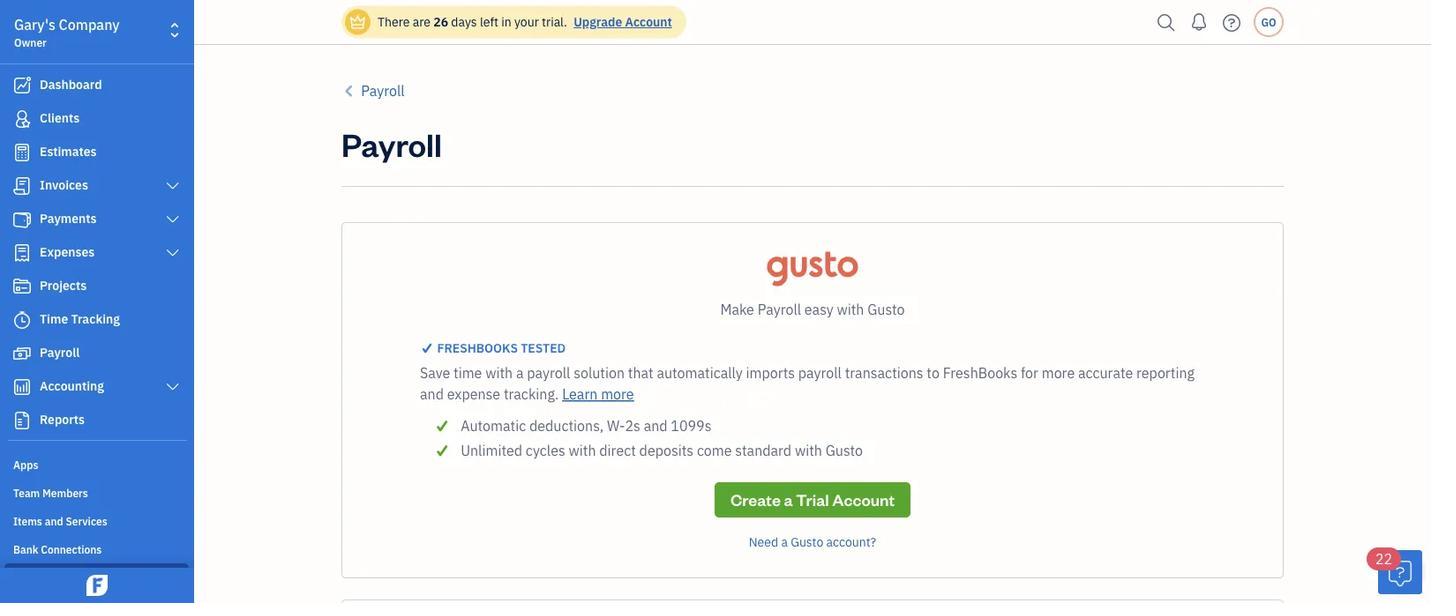 Task type: describe. For each thing, give the bounding box(es) containing it.
2 payroll from the left
[[799, 364, 842, 383]]

chevron large down image for invoices
[[165, 179, 181, 193]]

a for create
[[784, 490, 793, 511]]

need
[[749, 534, 779, 551]]

freshbooks
[[943, 364, 1018, 383]]

0 vertical spatial gusto
[[868, 301, 905, 319]]

crown image
[[349, 13, 367, 31]]

payroll inside button
[[361, 82, 405, 100]]

freshbooks tested
[[437, 340, 566, 357]]

with right standard
[[795, 442, 823, 460]]

project image
[[11, 278, 33, 296]]

a inside save time with a payroll solution that automatically imports payroll transactions to freshbooks for more accurate reporting and expense tracking.
[[516, 364, 524, 383]]

direct
[[600, 442, 636, 460]]

invoice image
[[11, 177, 33, 195]]

freshbooks image
[[83, 576, 111, 597]]

1 horizontal spatial gusto
[[826, 442, 863, 460]]

make payroll easy with gusto
[[721, 301, 905, 319]]

gary's company owner
[[14, 15, 120, 49]]

search image
[[1153, 9, 1181, 36]]

team members link
[[4, 479, 189, 506]]

expenses
[[40, 244, 95, 260]]

there are 26 days left in your trial. upgrade account
[[378, 14, 672, 30]]

solution
[[574, 364, 625, 383]]

estimate image
[[11, 144, 33, 162]]

standard
[[736, 442, 792, 460]]

in
[[502, 14, 512, 30]]

expenses link
[[4, 237, 189, 269]]

check image for unlimited cycles with direct deposits come standard with gusto
[[434, 440, 451, 462]]

payroll left easy
[[758, 301, 802, 319]]

bank connections link
[[4, 536, 189, 562]]

team
[[13, 486, 40, 501]]

0 horizontal spatial more
[[601, 385, 634, 404]]

transactions
[[845, 364, 924, 383]]

trial.
[[542, 14, 567, 30]]

1099s
[[671, 417, 712, 436]]

check image for automatic deductions, w-2s and 1099s
[[434, 416, 451, 437]]

imports
[[746, 364, 795, 383]]

services
[[66, 515, 107, 529]]

accounting
[[40, 378, 104, 395]]

cycles
[[526, 442, 566, 460]]

upgrade
[[574, 14, 623, 30]]

need a gusto account? button
[[749, 534, 877, 551]]

projects link
[[4, 271, 189, 303]]

gary's
[[14, 15, 55, 34]]

with inside save time with a payroll solution that automatically imports payroll transactions to freshbooks for more accurate reporting and expense tracking.
[[486, 364, 513, 383]]

timer image
[[11, 312, 33, 329]]

26
[[434, 14, 448, 30]]

accurate
[[1079, 364, 1134, 383]]

that
[[628, 364, 654, 383]]

notifications image
[[1186, 4, 1214, 40]]

payments link
[[4, 204, 189, 236]]

clients
[[40, 110, 80, 126]]

apps link
[[4, 451, 189, 478]]

clients link
[[4, 103, 189, 135]]

invoices link
[[4, 170, 189, 202]]

come
[[697, 442, 732, 460]]

expense image
[[11, 245, 33, 262]]

estimates link
[[4, 137, 189, 169]]

items
[[13, 515, 42, 529]]

company
[[59, 15, 120, 34]]

trial
[[796, 490, 830, 511]]

a for need
[[782, 534, 788, 551]]

time
[[40, 311, 68, 327]]

left
[[480, 14, 499, 30]]

create a trial account button
[[715, 483, 911, 518]]

accounting link
[[4, 372, 189, 403]]

reports
[[40, 412, 85, 428]]

0 vertical spatial check image
[[420, 342, 434, 356]]

unlimited cycles with direct deposits come standard with gusto
[[461, 442, 863, 460]]

main element
[[0, 0, 238, 604]]

22 button
[[1367, 548, 1423, 595]]

0 vertical spatial account
[[625, 14, 672, 30]]

client image
[[11, 110, 33, 128]]

dashboard link
[[4, 70, 189, 102]]

payment image
[[11, 211, 33, 229]]

go
[[1262, 15, 1277, 29]]

go to help image
[[1218, 9, 1246, 36]]

chevron large down image for accounting
[[165, 380, 181, 395]]

make payroll easy with gusto image
[[767, 252, 859, 287]]

deposits
[[640, 442, 694, 460]]

create
[[731, 490, 781, 511]]

freshbooks
[[437, 340, 518, 357]]

and inside save time with a payroll solution that automatically imports payroll transactions to freshbooks for more accurate reporting and expense tracking.
[[420, 385, 444, 404]]

automatically
[[657, 364, 743, 383]]

time tracking link
[[4, 305, 189, 336]]

members
[[42, 486, 88, 501]]



Task type: locate. For each thing, give the bounding box(es) containing it.
1 vertical spatial account
[[833, 490, 895, 511]]

account right upgrade
[[625, 14, 672, 30]]

estimates
[[40, 143, 97, 160]]

dashboard
[[40, 76, 102, 93]]

your
[[515, 14, 539, 30]]

payroll
[[361, 82, 405, 100], [342, 123, 442, 165], [758, 301, 802, 319], [40, 345, 80, 361]]

time tracking
[[40, 311, 120, 327]]

chevron large down image for payments
[[165, 213, 181, 227]]

1 horizontal spatial account
[[833, 490, 895, 511]]

payroll inside main element
[[40, 345, 80, 361]]

2 horizontal spatial gusto
[[868, 301, 905, 319]]

0 horizontal spatial and
[[45, 515, 63, 529]]

gusto
[[868, 301, 905, 319], [826, 442, 863, 460], [791, 534, 824, 551]]

a right need
[[782, 534, 788, 551]]

bank connections
[[13, 543, 102, 557]]

tracking.
[[504, 385, 559, 404]]

0 vertical spatial more
[[1042, 364, 1075, 383]]

for
[[1021, 364, 1039, 383]]

with right easy
[[837, 301, 865, 319]]

0 vertical spatial and
[[420, 385, 444, 404]]

2 vertical spatial a
[[782, 534, 788, 551]]

apps
[[13, 458, 38, 472]]

days
[[451, 14, 477, 30]]

learn more
[[563, 385, 634, 404]]

chevronleft image
[[342, 80, 358, 102]]

resource center badge image
[[1379, 551, 1423, 595]]

make
[[721, 301, 755, 319]]

check image
[[420, 342, 434, 356], [434, 416, 451, 437], [434, 440, 451, 462]]

gusto up transactions
[[868, 301, 905, 319]]

1 vertical spatial more
[[601, 385, 634, 404]]

more
[[1042, 364, 1075, 383], [601, 385, 634, 404]]

1 chevron large down image from the top
[[165, 179, 181, 193]]

chevron large down image inside accounting link
[[165, 380, 181, 395]]

owner
[[14, 35, 47, 49]]

2 vertical spatial and
[[45, 515, 63, 529]]

0 horizontal spatial account
[[625, 14, 672, 30]]

expense
[[447, 385, 501, 404]]

to
[[927, 364, 940, 383]]

0 horizontal spatial gusto
[[791, 534, 824, 551]]

with down automatic deductions, w-2s and 1099s
[[569, 442, 596, 460]]

1 vertical spatial check image
[[434, 416, 451, 437]]

1 horizontal spatial payroll
[[799, 364, 842, 383]]

reporting
[[1137, 364, 1195, 383]]

need a gusto account?
[[749, 534, 877, 551]]

and
[[420, 385, 444, 404], [644, 417, 668, 436], [45, 515, 63, 529]]

2 horizontal spatial and
[[644, 417, 668, 436]]

a
[[516, 364, 524, 383], [784, 490, 793, 511], [782, 534, 788, 551]]

payroll right chevronleft icon
[[361, 82, 405, 100]]

chart image
[[11, 379, 33, 396]]

with
[[837, 301, 865, 319], [486, 364, 513, 383], [569, 442, 596, 460], [795, 442, 823, 460]]

2 vertical spatial chevron large down image
[[165, 380, 181, 395]]

1 vertical spatial gusto
[[826, 442, 863, 460]]

and down save
[[420, 385, 444, 404]]

report image
[[11, 412, 33, 430]]

account
[[625, 14, 672, 30], [833, 490, 895, 511]]

0 vertical spatial a
[[516, 364, 524, 383]]

there
[[378, 14, 410, 30]]

1 payroll from the left
[[527, 364, 571, 383]]

2s
[[625, 417, 641, 436]]

payroll right imports
[[799, 364, 842, 383]]

upgrade account link
[[570, 14, 672, 30]]

gusto up trial
[[826, 442, 863, 460]]

unlimited
[[461, 442, 523, 460]]

items and services
[[13, 515, 107, 529]]

0 horizontal spatial payroll
[[527, 364, 571, 383]]

a left trial
[[784, 490, 793, 511]]

time
[[454, 364, 482, 383]]

automatic deductions, w-2s and 1099s
[[461, 417, 712, 436]]

3 chevron large down image from the top
[[165, 380, 181, 395]]

learn more link
[[563, 385, 634, 404]]

and right 2s
[[644, 417, 668, 436]]

a up "tracking."
[[516, 364, 524, 383]]

1 horizontal spatial and
[[420, 385, 444, 404]]

chevron large down image inside 'invoices' link
[[165, 179, 181, 193]]

items and services link
[[4, 508, 189, 534]]

0 vertical spatial chevron large down image
[[165, 179, 181, 193]]

1 vertical spatial a
[[784, 490, 793, 511]]

a inside button
[[784, 490, 793, 511]]

and right items
[[45, 515, 63, 529]]

bank
[[13, 543, 38, 557]]

1 vertical spatial and
[[644, 417, 668, 436]]

22
[[1376, 550, 1393, 569]]

account?
[[827, 534, 877, 551]]

tracking
[[71, 311, 120, 327]]

invoices
[[40, 177, 88, 193]]

connections
[[41, 543, 102, 557]]

1 horizontal spatial more
[[1042, 364, 1075, 383]]

gusto down create a trial account button
[[791, 534, 824, 551]]

1 vertical spatial chevron large down image
[[165, 213, 181, 227]]

check image left unlimited
[[434, 440, 451, 462]]

tested
[[521, 340, 566, 357]]

check image down expense
[[434, 416, 451, 437]]

w-
[[607, 417, 625, 436]]

dashboard image
[[11, 77, 33, 94]]

reports link
[[4, 405, 189, 437]]

are
[[413, 14, 431, 30]]

payroll down time
[[40, 345, 80, 361]]

payroll link
[[4, 338, 189, 370]]

projects
[[40, 278, 87, 294]]

chevron large down image
[[165, 179, 181, 193], [165, 213, 181, 227], [165, 380, 181, 395]]

learn
[[563, 385, 598, 404]]

payments
[[40, 211, 97, 227]]

chevron large down image
[[165, 246, 181, 260]]

account up account?
[[833, 490, 895, 511]]

account inside button
[[833, 490, 895, 511]]

more inside save time with a payroll solution that automatically imports payroll transactions to freshbooks for more accurate reporting and expense tracking.
[[1042, 364, 1075, 383]]

payroll down payroll button at the top left
[[342, 123, 442, 165]]

payroll down tested
[[527, 364, 571, 383]]

money image
[[11, 345, 33, 363]]

more down solution
[[601, 385, 634, 404]]

save time with a payroll solution that automatically imports payroll transactions to freshbooks for more accurate reporting and expense tracking.
[[420, 364, 1195, 404]]

2 vertical spatial check image
[[434, 440, 451, 462]]

automatic
[[461, 417, 526, 436]]

more right for
[[1042, 364, 1075, 383]]

create a trial account
[[731, 490, 895, 511]]

team members
[[13, 486, 88, 501]]

2 chevron large down image from the top
[[165, 213, 181, 227]]

check image up save
[[420, 342, 434, 356]]

save
[[420, 364, 450, 383]]

payroll
[[527, 364, 571, 383], [799, 364, 842, 383]]

easy
[[805, 301, 834, 319]]

deductions,
[[530, 417, 604, 436]]

payroll button
[[342, 80, 405, 102]]

2 vertical spatial gusto
[[791, 534, 824, 551]]

go button
[[1254, 7, 1284, 37]]

and inside 'items and services' link
[[45, 515, 63, 529]]

with down freshbooks tested
[[486, 364, 513, 383]]



Task type: vqa. For each thing, say whether or not it's contained in the screenshot.
Apps
yes



